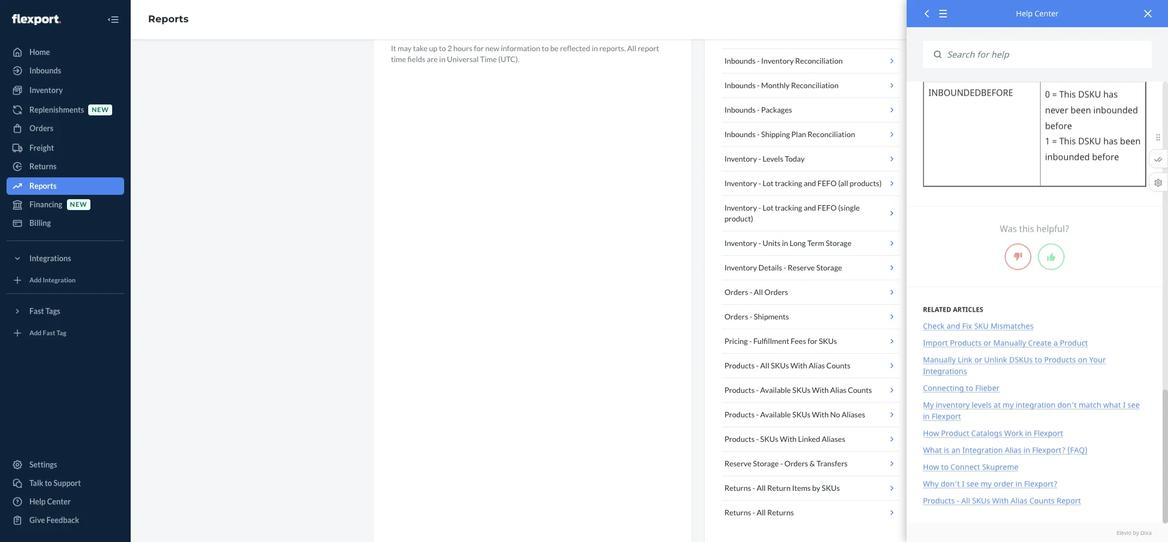 Task type: vqa. For each thing, say whether or not it's contained in the screenshot.
the bottommost Weight
no



Task type: locate. For each thing, give the bounding box(es) containing it.
reconciliation down inbounds - inventory reconciliation 'button'
[[791, 81, 839, 90]]

2 vertical spatial counts
[[1030, 496, 1055, 506]]

counts for products - all skus with alias counts report
[[1030, 496, 1055, 506]]

tracking down today
[[775, 179, 803, 188]]

aliases right linked
[[822, 435, 846, 444]]

inbounds inside 'button'
[[725, 56, 756, 65]]

inbounds down claims - claims submitted
[[725, 56, 756, 65]]

billing link
[[7, 215, 124, 232]]

flexport logo image
[[12, 14, 61, 25]]

1 vertical spatial don't
[[941, 479, 960, 489]]

was
[[1000, 223, 1017, 235]]

1 horizontal spatial center
[[1035, 8, 1059, 19]]

available down products - all skus with alias counts
[[761, 386, 791, 395]]

integration down 'integrations' dropdown button
[[43, 276, 76, 285]]

0 vertical spatial for
[[474, 44, 484, 53]]

0 vertical spatial tracking
[[775, 179, 803, 188]]

home
[[29, 47, 50, 57]]

storage down term
[[817, 263, 842, 272]]

1 horizontal spatial i
[[1123, 400, 1126, 410]]

1 vertical spatial flexport?
[[1025, 479, 1058, 489]]

alias up no
[[831, 386, 847, 395]]

- down fulfillment
[[756, 361, 759, 370]]

submitted
[[777, 32, 812, 41]]

1 vertical spatial integrations
[[923, 366, 968, 377]]

claims left the submitted
[[753, 32, 776, 41]]

2 vertical spatial reconciliation
[[808, 130, 855, 139]]

with down "order"
[[993, 496, 1009, 506]]

0 vertical spatial and
[[804, 179, 816, 188]]

new for replenishments
[[92, 106, 109, 114]]

2 horizontal spatial new
[[485, 44, 500, 53]]

inventory up monthly
[[762, 56, 794, 65]]

or for unlink
[[975, 355, 983, 365]]

helpful?
[[1037, 223, 1070, 235]]

inventory left levels
[[725, 154, 757, 163]]

all for returns - all returns
[[757, 508, 766, 518]]

products for products - available skus with no aliases
[[725, 410, 755, 419]]

integrations inside manually link or unlink dskus to products on your integrations
[[923, 366, 968, 377]]

0 vertical spatial integration
[[43, 276, 76, 285]]

inventory down product)
[[725, 239, 757, 248]]

1 horizontal spatial don't
[[1058, 400, 1077, 410]]

claims - claims submitted
[[725, 32, 812, 41]]

flexport? up report
[[1025, 479, 1058, 489]]

all inside 'it may take up to 2 hours for new information to be reflected in reports. all report time fields are in universal time (utc).'
[[628, 44, 637, 53]]

&
[[810, 459, 815, 469]]

- left monthly
[[757, 81, 760, 90]]

1 fefo from the top
[[818, 179, 837, 188]]

storage right term
[[826, 239, 852, 248]]

- inside inventory - lot tracking and fefo (single product)
[[759, 203, 761, 212]]

inventory inside 'button'
[[762, 56, 794, 65]]

1 vertical spatial add
[[29, 329, 42, 337]]

reserve inside button
[[788, 263, 815, 272]]

1 horizontal spatial my
[[1003, 400, 1014, 410]]

with down 'products - all skus with alias counts' button
[[812, 386, 829, 395]]

inventory for inventory - lot tracking and fefo (all products)
[[725, 179, 757, 188]]

0 horizontal spatial new
[[70, 201, 87, 209]]

new up billing link
[[70, 201, 87, 209]]

0 horizontal spatial reports link
[[7, 178, 124, 195]]

1 vertical spatial or
[[975, 355, 983, 365]]

- for orders - shipments
[[750, 312, 753, 321]]

and down inventory - levels today "button"
[[804, 179, 816, 188]]

alias down "order"
[[1011, 496, 1028, 506]]

inventory inside inventory - lot tracking and fefo (single product)
[[725, 203, 757, 212]]

i
[[1123, 400, 1126, 410], [962, 479, 965, 489]]

all
[[628, 44, 637, 53], [754, 288, 763, 297], [761, 361, 770, 370], [757, 484, 766, 493], [962, 496, 971, 506], [757, 508, 766, 518]]

- right pricing
[[750, 337, 752, 346]]

and inside inventory - lot tracking and fefo (single product)
[[804, 203, 816, 212]]

in down 'my'
[[923, 411, 930, 422]]

and
[[804, 179, 816, 188], [804, 203, 816, 212], [947, 321, 961, 331]]

on
[[1078, 355, 1088, 365]]

reserve storage - orders & transfers
[[725, 459, 848, 469]]

for up 'time'
[[474, 44, 484, 53]]

tracking down inventory - lot tracking and fefo (all products)
[[775, 203, 803, 212]]

inbounds - shipping plan reconciliation
[[725, 130, 855, 139]]

or down sku on the bottom right of the page
[[984, 338, 992, 348]]

1 horizontal spatial see
[[1128, 400, 1140, 410]]

0 horizontal spatial or
[[975, 355, 983, 365]]

0 vertical spatial integrations
[[29, 254, 71, 263]]

integration
[[1016, 400, 1056, 410]]

see right what
[[1128, 400, 1140, 410]]

returns link
[[7, 158, 124, 175]]

help center
[[1017, 8, 1059, 19], [29, 497, 71, 507]]

2 claims from the left
[[753, 32, 776, 41]]

no
[[831, 410, 841, 419]]

returns - all returns button
[[723, 501, 900, 525]]

inbounds down home
[[29, 66, 61, 75]]

product right a
[[1060, 338, 1088, 348]]

0 vertical spatial help center
[[1017, 8, 1059, 19]]

skus down orders - shipments button
[[819, 337, 837, 346]]

connecting
[[923, 383, 964, 394]]

fast tags
[[29, 307, 60, 316]]

my inside my inventory levels at my integration don't match what i see in flexport
[[1003, 400, 1014, 410]]

products
[[950, 338, 982, 348], [1045, 355, 1076, 365], [725, 361, 755, 370], [725, 386, 755, 395], [725, 410, 755, 419], [725, 435, 755, 444], [923, 496, 955, 506]]

1 horizontal spatial help
[[1017, 8, 1033, 19]]

- for inventory - levels today
[[759, 154, 761, 163]]

reserve inside button
[[725, 459, 752, 469]]

tracking inside button
[[775, 179, 803, 188]]

1 vertical spatial available
[[761, 410, 791, 419]]

with for products - all skus with alias counts
[[791, 361, 808, 370]]

orders up the orders - shipments
[[725, 288, 749, 297]]

counts for products - available skus with alias counts
[[848, 386, 872, 395]]

0 vertical spatial storage
[[826, 239, 852, 248]]

0 vertical spatial fefo
[[818, 179, 837, 188]]

all down 'why don't i see my order in flexport?'
[[962, 496, 971, 506]]

and for (single
[[804, 203, 816, 212]]

and left fix
[[947, 321, 961, 331]]

2 how from the top
[[923, 462, 940, 472]]

to left 2
[[439, 44, 446, 53]]

inventory for inventory - units in long term storage
[[725, 239, 757, 248]]

manually inside manually link or unlink dskus to products on your integrations
[[923, 355, 956, 365]]

1 tracking from the top
[[775, 179, 803, 188]]

alias for products - available skus with alias counts
[[831, 386, 847, 395]]

2 vertical spatial new
[[70, 201, 87, 209]]

1 available from the top
[[761, 386, 791, 395]]

- left units
[[759, 239, 761, 248]]

skus inside button
[[771, 361, 789, 370]]

products - skus with linked aliases
[[725, 435, 846, 444]]

new inside 'it may take up to 2 hours for new information to be reflected in reports. all report time fields are in universal time (utc).'
[[485, 44, 500, 53]]

give feedback button
[[7, 512, 124, 530]]

0 vertical spatial center
[[1035, 8, 1059, 19]]

by right items
[[813, 484, 821, 493]]

counts inside button
[[827, 361, 851, 370]]

alias down the work
[[1005, 445, 1022, 456]]

how
[[923, 428, 940, 439], [923, 462, 940, 472]]

inbounds for inbounds - packages
[[725, 105, 756, 114]]

inventory for inventory - levels today
[[725, 154, 757, 163]]

available up "products - skus with linked aliases"
[[761, 410, 791, 419]]

orders - shipments
[[725, 312, 789, 321]]

reserve down long
[[788, 263, 815, 272]]

integrations button
[[7, 250, 124, 267]]

don't left match
[[1058, 400, 1077, 410]]

0 vertical spatial counts
[[827, 361, 851, 370]]

0 vertical spatial don't
[[1058, 400, 1077, 410]]

0 horizontal spatial help
[[29, 497, 46, 507]]

alias down pricing - fulfillment fees for skus 'button'
[[809, 361, 825, 370]]

1 horizontal spatial manually
[[994, 338, 1027, 348]]

reconciliation inside button
[[808, 130, 855, 139]]

- for inventory - lot tracking and fefo (single product)
[[759, 203, 761, 212]]

is
[[944, 445, 950, 456]]

inventory up replenishments
[[29, 86, 63, 95]]

talk
[[29, 479, 43, 488]]

orders up freight
[[29, 124, 54, 133]]

how up what
[[923, 428, 940, 439]]

1 vertical spatial aliases
[[822, 435, 846, 444]]

inventory up orders - all orders
[[725, 263, 757, 272]]

- down connect
[[957, 496, 960, 506]]

1 horizontal spatial or
[[984, 338, 992, 348]]

0 horizontal spatial center
[[47, 497, 71, 507]]

orders - shipments button
[[723, 305, 900, 330]]

lot down inventory - levels today
[[763, 179, 774, 188]]

- inside 'button'
[[757, 56, 760, 65]]

fast left tag
[[43, 329, 55, 337]]

inbounds link
[[7, 62, 124, 80]]

products inside button
[[725, 361, 755, 370]]

1 vertical spatial and
[[804, 203, 816, 212]]

0 horizontal spatial see
[[967, 479, 979, 489]]

1 vertical spatial my
[[981, 479, 992, 489]]

1 horizontal spatial new
[[92, 106, 109, 114]]

with for products - available skus with no aliases
[[812, 410, 829, 419]]

how for how product catalogs work in flexport
[[923, 428, 940, 439]]

0 vertical spatial reserve
[[788, 263, 815, 272]]

and inside inventory - lot tracking and fefo (all products) button
[[804, 179, 816, 188]]

shipments
[[754, 312, 789, 321]]

0 vertical spatial see
[[1128, 400, 1140, 410]]

returns - all returns
[[725, 508, 794, 518]]

1 horizontal spatial product
[[1060, 338, 1088, 348]]

inbounds - packages
[[725, 105, 793, 114]]

replenishments
[[29, 105, 84, 114]]

0 horizontal spatial reports
[[29, 181, 57, 191]]

- for claims - claims submitted
[[749, 32, 751, 41]]

0 horizontal spatial help center
[[29, 497, 71, 507]]

1 vertical spatial reconciliation
[[791, 81, 839, 90]]

0 vertical spatial reconciliation
[[796, 56, 843, 65]]

in inside "button"
[[782, 239, 789, 248]]

import
[[923, 338, 948, 348]]

1 horizontal spatial reserve
[[788, 263, 815, 272]]

0 horizontal spatial i
[[962, 479, 965, 489]]

available for products - available skus with alias counts
[[761, 386, 791, 395]]

product
[[1060, 338, 1088, 348], [942, 428, 970, 439]]

1 lot from the top
[[763, 179, 774, 188]]

or right link
[[975, 355, 983, 365]]

0 vertical spatial how
[[923, 428, 940, 439]]

my
[[923, 400, 934, 410]]

fast left tags
[[29, 307, 44, 316]]

0 vertical spatial lot
[[763, 179, 774, 188]]

1 vertical spatial reports link
[[7, 178, 124, 195]]

see
[[1128, 400, 1140, 410], [967, 479, 979, 489]]

- up reserve storage - orders & transfers
[[756, 435, 759, 444]]

available for products - available skus with no aliases
[[761, 410, 791, 419]]

- up inbounds - inventory reconciliation
[[749, 32, 751, 41]]

to right talk
[[45, 479, 52, 488]]

reconciliation inside 'button'
[[796, 56, 843, 65]]

inventory
[[762, 56, 794, 65], [29, 86, 63, 95], [725, 154, 757, 163], [725, 179, 757, 188], [725, 203, 757, 212], [725, 239, 757, 248], [725, 263, 757, 272]]

or inside manually link or unlink dskus to products on your integrations
[[975, 355, 983, 365]]

or for manually
[[984, 338, 992, 348]]

close navigation image
[[107, 13, 120, 26]]

1 horizontal spatial for
[[808, 337, 818, 346]]

1 vertical spatial fefo
[[818, 203, 837, 212]]

all down returns - all return items by skus
[[757, 508, 766, 518]]

skupreme
[[983, 462, 1019, 472]]

alias inside button
[[809, 361, 825, 370]]

add down fast tags
[[29, 329, 42, 337]]

to inside manually link or unlink dskus to products on your integrations
[[1035, 355, 1043, 365]]

help up search search box at top right
[[1017, 8, 1033, 19]]

by
[[813, 484, 821, 493], [1133, 529, 1140, 537]]

0 vertical spatial flexport
[[932, 411, 962, 422]]

today
[[785, 154, 805, 163]]

1 vertical spatial reserve
[[725, 459, 752, 469]]

order
[[994, 479, 1014, 489]]

or
[[984, 338, 992, 348], [975, 355, 983, 365]]

fefo inside inventory - lot tracking and fefo (single product)
[[818, 203, 837, 212]]

with left no
[[812, 410, 829, 419]]

0 vertical spatial new
[[485, 44, 500, 53]]

tracking inside inventory - lot tracking and fefo (single product)
[[775, 203, 803, 212]]

all for orders - all orders
[[754, 288, 763, 297]]

0 vertical spatial i
[[1123, 400, 1126, 410]]

0 horizontal spatial integrations
[[29, 254, 71, 263]]

1 vertical spatial reports
[[29, 181, 57, 191]]

- down returns - all return items by skus
[[753, 508, 756, 518]]

to down is
[[942, 462, 949, 472]]

inbounds left packages
[[725, 105, 756, 114]]

settings link
[[7, 457, 124, 474]]

counts for products - all skus with alias counts
[[827, 361, 851, 370]]

see inside my inventory levels at my integration don't match what i see in flexport
[[1128, 400, 1140, 410]]

2 fefo from the top
[[818, 203, 837, 212]]

my right at
[[1003, 400, 1014, 410]]

0 vertical spatial add
[[29, 276, 42, 285]]

returns for returns - all returns
[[725, 508, 751, 518]]

add up fast tags
[[29, 276, 42, 285]]

orders
[[29, 124, 54, 133], [725, 288, 749, 297], [765, 288, 789, 297], [725, 312, 749, 321], [785, 459, 809, 469]]

1 vertical spatial lot
[[763, 203, 774, 212]]

0 horizontal spatial flexport
[[932, 411, 962, 422]]

add for add fast tag
[[29, 329, 42, 337]]

1 vertical spatial by
[[1133, 529, 1140, 537]]

1 horizontal spatial reports
[[148, 13, 189, 25]]

flexport down my inventory levels at my integration don't match what i see in flexport
[[1034, 428, 1064, 439]]

2 add from the top
[[29, 329, 42, 337]]

orders for orders - all orders
[[725, 288, 749, 297]]

- for products - available skus with alias counts
[[756, 386, 759, 395]]

inbounds for inbounds - monthly reconciliation
[[725, 81, 756, 90]]

integrations up connecting on the right
[[923, 366, 968, 377]]

inventory details - reserve storage button
[[723, 256, 900, 281]]

1 vertical spatial integration
[[963, 445, 1003, 456]]

pricing - fulfillment fees for skus
[[725, 337, 837, 346]]

1 how from the top
[[923, 428, 940, 439]]

lot inside inventory - lot tracking and fefo (single product)
[[763, 203, 774, 212]]

reconciliation down the inbounds - packages button
[[808, 130, 855, 139]]

what
[[923, 445, 942, 456]]

orders for orders
[[29, 124, 54, 133]]

product)
[[725, 214, 754, 223]]

- up "products - skus with linked aliases"
[[756, 410, 759, 419]]

reconciliation inside button
[[791, 81, 839, 90]]

by left dixa
[[1133, 529, 1140, 537]]

import products or manually create a product
[[923, 338, 1088, 348]]

center up search search box at top right
[[1035, 8, 1059, 19]]

flieber
[[976, 383, 1000, 394]]

inbounds down inbounds - packages
[[725, 130, 756, 139]]

talk to support button
[[7, 475, 124, 493]]

financing
[[29, 200, 62, 209]]

1 horizontal spatial integration
[[963, 445, 1003, 456]]

flexport? left (faq)
[[1033, 445, 1066, 456]]

tracking for (all
[[775, 179, 803, 188]]

products)
[[850, 179, 882, 188]]

lot for inventory - lot tracking and fefo (single product)
[[763, 203, 774, 212]]

0 horizontal spatial claims
[[725, 32, 747, 41]]

help up 'give'
[[29, 497, 46, 507]]

inventory for inventory - lot tracking and fefo (single product)
[[725, 203, 757, 212]]

elevio by dixa link
[[923, 529, 1152, 537]]

alias for products - all skus with alias counts
[[809, 361, 825, 370]]

for right fees in the bottom right of the page
[[808, 337, 818, 346]]

2 available from the top
[[761, 410, 791, 419]]

i right what
[[1123, 400, 1126, 410]]

orders - all orders button
[[723, 281, 900, 305]]

0 horizontal spatial reserve
[[725, 459, 752, 469]]

all for returns - all return items by skus
[[757, 484, 766, 493]]

reserve
[[788, 263, 815, 272], [725, 459, 752, 469]]

- for products - skus with linked aliases
[[756, 435, 759, 444]]

inventory - units in long term storage
[[725, 239, 852, 248]]

reconciliation for inbounds - monthly reconciliation
[[791, 81, 839, 90]]

inventory details - reserve storage
[[725, 263, 842, 272]]

2 tracking from the top
[[775, 203, 803, 212]]

how up why
[[923, 462, 940, 472]]

inventory inside button
[[725, 263, 757, 272]]

tags
[[45, 307, 60, 316]]

lot inside button
[[763, 179, 774, 188]]

catalogs
[[972, 428, 1003, 439]]

0 vertical spatial fast
[[29, 307, 44, 316]]

- left packages
[[757, 105, 760, 114]]

reconciliation for inbounds - inventory reconciliation
[[796, 56, 843, 65]]

don't
[[1058, 400, 1077, 410], [941, 479, 960, 489]]

1 vertical spatial center
[[47, 497, 71, 507]]

all for products - all skus with alias counts report
[[962, 496, 971, 506]]

- for inbounds - shipping plan reconciliation
[[757, 130, 760, 139]]

products - skus with linked aliases button
[[723, 428, 900, 452]]

all left return
[[757, 484, 766, 493]]

with inside button
[[791, 361, 808, 370]]

counts inside button
[[848, 386, 872, 395]]

returns for returns
[[29, 162, 57, 171]]

skus down pricing - fulfillment fees for skus
[[771, 361, 789, 370]]

- for inbounds - monthly reconciliation
[[757, 81, 760, 90]]

0 horizontal spatial my
[[981, 479, 992, 489]]

match
[[1079, 400, 1102, 410]]

inbounds - inventory reconciliation
[[725, 56, 843, 65]]

take
[[413, 44, 428, 53]]

universal
[[447, 54, 479, 64]]

0 vertical spatial available
[[761, 386, 791, 395]]

0 vertical spatial reports
[[148, 13, 189, 25]]

- inside 'button'
[[750, 337, 752, 346]]

- left 'shipping'
[[757, 130, 760, 139]]

to down create
[[1035, 355, 1043, 365]]

1 vertical spatial manually
[[923, 355, 956, 365]]

fefo inside inventory - lot tracking and fefo (all products) button
[[818, 179, 837, 188]]

what is an integration alias in flexport? (faq)
[[923, 445, 1088, 456]]

see down how to connect skupreme
[[967, 479, 979, 489]]

1 add from the top
[[29, 276, 42, 285]]

add integration link
[[7, 272, 124, 289]]

1 horizontal spatial integrations
[[923, 366, 968, 377]]

(utc).
[[499, 54, 520, 64]]

- left shipments
[[750, 312, 753, 321]]

1 vertical spatial storage
[[817, 263, 842, 272]]

integrations up add integration
[[29, 254, 71, 263]]

- left levels
[[759, 154, 761, 163]]

inventory inside button
[[725, 179, 757, 188]]

orders up pricing
[[725, 312, 749, 321]]

- for products - available skus with no aliases
[[756, 410, 759, 419]]

0 horizontal spatial by
[[813, 484, 821, 493]]

1 horizontal spatial claims
[[753, 32, 776, 41]]

1 vertical spatial tracking
[[775, 203, 803, 212]]

in right the work
[[1026, 428, 1032, 439]]

storage inside "button"
[[826, 239, 852, 248]]

to
[[439, 44, 446, 53], [542, 44, 549, 53], [1035, 355, 1043, 365], [966, 383, 974, 394], [942, 462, 949, 472], [45, 479, 52, 488]]

0 vertical spatial or
[[984, 338, 992, 348]]

products for products - available skus with alias counts
[[725, 386, 755, 395]]

(single
[[839, 203, 860, 212]]

related
[[923, 305, 952, 315]]

skus down 'why don't i see my order in flexport?'
[[973, 496, 991, 506]]

1 vertical spatial for
[[808, 337, 818, 346]]

skus inside 'button'
[[819, 337, 837, 346]]

inbounds up inbounds - packages
[[725, 81, 756, 90]]

information
[[501, 44, 541, 53]]

in down how product catalogs work in flexport
[[1024, 445, 1031, 456]]

center down talk to support
[[47, 497, 71, 507]]

alias inside button
[[831, 386, 847, 395]]

- for inbounds - inventory reconciliation
[[757, 56, 760, 65]]

1 vertical spatial how
[[923, 462, 940, 472]]

all inside button
[[761, 361, 770, 370]]

inbounds inside button
[[725, 81, 756, 90]]

aliases right no
[[842, 410, 866, 419]]

0 vertical spatial by
[[813, 484, 821, 493]]

0 vertical spatial reports link
[[148, 13, 189, 25]]

product up an
[[942, 428, 970, 439]]

products - all skus with alias counts
[[725, 361, 851, 370]]

0 vertical spatial my
[[1003, 400, 1014, 410]]

0 horizontal spatial integration
[[43, 276, 76, 285]]

reserve up returns - all return items by skus
[[725, 459, 752, 469]]

2 lot from the top
[[763, 203, 774, 212]]



Task type: describe. For each thing, give the bounding box(es) containing it.
inventory
[[936, 400, 970, 410]]

shipping
[[762, 130, 790, 139]]

inbounds for inbounds
[[29, 66, 61, 75]]

- for returns - all returns
[[753, 508, 756, 518]]

was this helpful?
[[1000, 223, 1070, 235]]

all for products - all skus with alias counts
[[761, 361, 770, 370]]

inventory - lot tracking and fefo (single product)
[[725, 203, 860, 223]]

reflected
[[560, 44, 591, 53]]

1 horizontal spatial by
[[1133, 529, 1140, 537]]

orders left &
[[785, 459, 809, 469]]

in inside my inventory levels at my integration don't match what i see in flexport
[[923, 411, 930, 422]]

dskus
[[1010, 355, 1033, 365]]

fix
[[963, 321, 973, 331]]

work
[[1005, 428, 1024, 439]]

integrations inside dropdown button
[[29, 254, 71, 263]]

- for inbounds - packages
[[757, 105, 760, 114]]

- for inventory - units in long term storage
[[759, 239, 761, 248]]

products - available skus with alias counts button
[[723, 379, 900, 403]]

and for (all
[[804, 179, 816, 188]]

levels
[[763, 154, 784, 163]]

by inside button
[[813, 484, 821, 493]]

0 vertical spatial manually
[[994, 338, 1027, 348]]

storage inside button
[[817, 263, 842, 272]]

flexport inside my inventory levels at my integration don't match what i see in flexport
[[932, 411, 962, 422]]

to left be
[[542, 44, 549, 53]]

skus up reserve storage - orders & transfers
[[761, 435, 779, 444]]

0 vertical spatial help
[[1017, 8, 1033, 19]]

tag
[[57, 329, 66, 337]]

hours
[[454, 44, 473, 53]]

to left the flieber
[[966, 383, 974, 394]]

add fast tag link
[[7, 325, 124, 342]]

for inside 'button'
[[808, 337, 818, 346]]

1 horizontal spatial reports link
[[148, 13, 189, 25]]

sku
[[975, 321, 989, 331]]

- for products - all skus with alias counts
[[756, 361, 759, 370]]

1 horizontal spatial help center
[[1017, 8, 1059, 19]]

integration inside add integration link
[[43, 276, 76, 285]]

long
[[790, 239, 806, 248]]

- for inventory - lot tracking and fefo (all products)
[[759, 179, 761, 188]]

don't inside my inventory levels at my integration don't match what i see in flexport
[[1058, 400, 1077, 410]]

products for products - all skus with alias counts
[[725, 361, 755, 370]]

home link
[[7, 44, 124, 61]]

add for add integration
[[29, 276, 42, 285]]

returns - all return items by skus
[[725, 484, 840, 493]]

it
[[391, 44, 396, 53]]

in right are on the top of the page
[[439, 54, 446, 64]]

inbounds for inbounds - inventory reconciliation
[[725, 56, 756, 65]]

products for products - skus with linked aliases
[[725, 435, 755, 444]]

- for orders - all orders
[[750, 288, 753, 297]]

2 vertical spatial and
[[947, 321, 961, 331]]

my for see
[[981, 479, 992, 489]]

fees
[[791, 337, 806, 346]]

add integration
[[29, 276, 76, 285]]

how product catalogs work in flexport
[[923, 428, 1064, 439]]

fast inside dropdown button
[[29, 307, 44, 316]]

create
[[1029, 338, 1052, 348]]

products for products - all skus with alias counts report
[[923, 496, 955, 506]]

inbounds for inbounds - shipping plan reconciliation
[[725, 130, 756, 139]]

orders up shipments
[[765, 288, 789, 297]]

mismatches
[[991, 321, 1034, 331]]

2
[[448, 44, 452, 53]]

plan
[[792, 130, 806, 139]]

reserve storage - orders & transfers button
[[723, 452, 900, 477]]

with for products - available skus with alias counts
[[812, 386, 829, 395]]

feedback
[[46, 516, 79, 525]]

pricing
[[725, 337, 748, 346]]

inbounds - shipping plan reconciliation button
[[723, 123, 900, 147]]

new for financing
[[70, 201, 87, 209]]

- for pricing - fulfillment fees for skus
[[750, 337, 752, 346]]

- for returns - all return items by skus
[[753, 484, 756, 493]]

articles
[[953, 305, 984, 315]]

settings
[[29, 460, 57, 470]]

skus up the products - available skus with no aliases
[[793, 386, 811, 395]]

- up returns - all return items by skus
[[781, 459, 783, 469]]

elevio by dixa
[[1117, 529, 1152, 537]]

units
[[763, 239, 781, 248]]

in left reports.
[[592, 44, 598, 53]]

give
[[29, 516, 45, 525]]

tracking for (single
[[775, 203, 803, 212]]

inventory - levels today
[[725, 154, 805, 163]]

unlink
[[985, 355, 1008, 365]]

returns for returns - all return items by skus
[[725, 484, 751, 493]]

to inside button
[[45, 479, 52, 488]]

1 vertical spatial help center
[[29, 497, 71, 507]]

orders - all orders
[[725, 288, 789, 297]]

0 vertical spatial product
[[1060, 338, 1088, 348]]

inventory - lot tracking and fefo (all products) button
[[723, 172, 900, 196]]

for inside 'it may take up to 2 hours for new information to be reflected in reports. all report time fields are in universal time (utc).'
[[474, 44, 484, 53]]

my for at
[[1003, 400, 1014, 410]]

skus down the products - available skus with alias counts
[[793, 410, 811, 419]]

connect
[[951, 462, 981, 472]]

report
[[638, 44, 660, 53]]

1 claims from the left
[[725, 32, 747, 41]]

elevio
[[1117, 529, 1132, 537]]

an
[[952, 445, 961, 456]]

give feedback
[[29, 516, 79, 525]]

products - available skus with no aliases button
[[723, 403, 900, 428]]

freight link
[[7, 139, 124, 157]]

0 vertical spatial flexport?
[[1033, 445, 1066, 456]]

1 horizontal spatial flexport
[[1034, 428, 1064, 439]]

at
[[994, 400, 1001, 410]]

storage inside button
[[753, 459, 779, 469]]

related articles
[[923, 305, 984, 315]]

your
[[1090, 355, 1106, 365]]

transfers
[[817, 459, 848, 469]]

fulfillment
[[754, 337, 790, 346]]

packages
[[762, 105, 793, 114]]

i inside my inventory levels at my integration don't match what i see in flexport
[[1123, 400, 1126, 410]]

inventory for inventory details - reserve storage
[[725, 263, 757, 272]]

skus down transfers
[[822, 484, 840, 493]]

1 vertical spatial i
[[962, 479, 965, 489]]

- for products - all skus with alias counts report
[[957, 496, 960, 506]]

1 vertical spatial see
[[967, 479, 979, 489]]

0 vertical spatial aliases
[[842, 410, 866, 419]]

alias for products - all skus with alias counts report
[[1011, 496, 1028, 506]]

in right "order"
[[1016, 479, 1023, 489]]

return
[[768, 484, 791, 493]]

1 vertical spatial help
[[29, 497, 46, 507]]

check and fix sku mismatches
[[923, 321, 1034, 331]]

linked
[[798, 435, 821, 444]]

how to connect skupreme
[[923, 462, 1019, 472]]

1 vertical spatial fast
[[43, 329, 55, 337]]

be
[[551, 44, 559, 53]]

products inside manually link or unlink dskus to products on your integrations
[[1045, 355, 1076, 365]]

details
[[759, 263, 783, 272]]

lot for inventory - lot tracking and fefo (all products)
[[763, 179, 774, 188]]

1 vertical spatial product
[[942, 428, 970, 439]]

talk to support
[[29, 479, 81, 488]]

my inventory levels at my integration don't match what i see in flexport
[[923, 400, 1140, 422]]

with left linked
[[780, 435, 797, 444]]

- right details
[[784, 263, 787, 272]]

inventory - lot tracking and fefo (all products)
[[725, 179, 882, 188]]

fefo for (single
[[818, 203, 837, 212]]

with for products - all skus with alias counts report
[[993, 496, 1009, 506]]

fields
[[408, 54, 426, 64]]

inbounds - monthly reconciliation button
[[723, 74, 900, 98]]

billing
[[29, 218, 51, 228]]

freight
[[29, 143, 54, 153]]

fefo for (all
[[818, 179, 837, 188]]

time
[[391, 54, 406, 64]]

why don't i see my order in flexport?
[[923, 479, 1058, 489]]

Search search field
[[942, 41, 1152, 68]]

time
[[480, 54, 497, 64]]

claims - claims submitted button
[[723, 25, 900, 49]]

returns - all return items by skus button
[[723, 477, 900, 501]]

0 horizontal spatial don't
[[941, 479, 960, 489]]

orders for orders - shipments
[[725, 312, 749, 321]]

how for how to connect skupreme
[[923, 462, 940, 472]]

products - all skus with alias counts button
[[723, 354, 900, 379]]

check
[[923, 321, 945, 331]]

link
[[958, 355, 973, 365]]

inbounds - packages button
[[723, 98, 900, 123]]

pricing - fulfillment fees for skus button
[[723, 330, 900, 354]]



